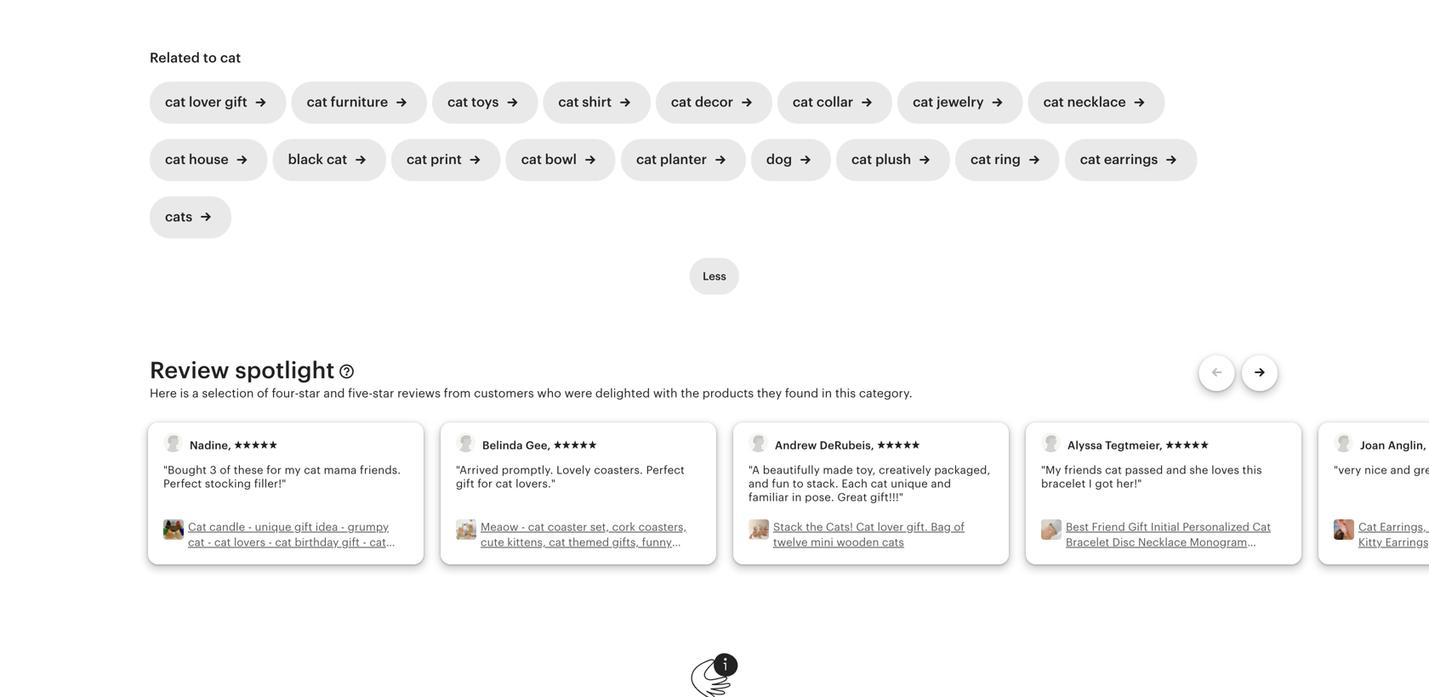 Task type: describe. For each thing, give the bounding box(es) containing it.
cat inside "bought 3 of these for my cat mama friends. perfect stocking filler!"
[[304, 464, 321, 477]]

cat right kittens,
[[549, 536, 566, 549]]

stack the cats! cat lover gift. bag of twelve mini wooden cats
[[773, 521, 965, 549]]

to inside "a beautifully made toy, creatively packaged, and fun to stack. each cat unique and familiar in pose. great gift!!!"
[[793, 477, 804, 490]]

cat left print
[[407, 152, 427, 167]]

smelly
[[331, 552, 365, 565]]

gift up the birthday
[[294, 521, 312, 534]]

buyer avatar image for joan anglin
[[1334, 433, 1354, 452]]

for down the funny
[[646, 552, 661, 565]]

and down 'packaged,' on the right bottom of the page
[[931, 477, 951, 490]]

1 horizontal spatial gift
[[1249, 552, 1268, 565]]

buyer avatar image for nadine
[[163, 433, 183, 452]]

0 vertical spatial coaster
[[548, 521, 587, 534]]

listing image image for meaow - cat coaster set, cork coasters, cute kittens, cat themed gifts, funny drink coaster for cat lovers gift for friends, christmas gift
[[456, 520, 476, 540]]

funny
[[642, 536, 672, 549]]

cat down "grumpy"
[[369, 536, 386, 549]]

familiar
[[749, 491, 789, 504]]

1 star from the left
[[299, 387, 320, 400]]

1 horizontal spatial in
[[822, 387, 832, 400]]

cat left shirt
[[558, 95, 579, 110]]

cat jewelry link
[[898, 82, 1023, 124]]

"bought
[[163, 464, 207, 477]]

i
[[1089, 477, 1092, 490]]

0 vertical spatial the
[[681, 387, 699, 400]]

gift inside "arrived promptly.  lovely coasters.  perfect gift for cat lovers."
[[456, 477, 475, 490]]

"arrived
[[456, 464, 499, 477]]

for up christmas
[[553, 552, 568, 565]]

0 vertical spatial lover
[[189, 95, 222, 110]]

unique inside "cat candle - unique gift idea - grumpy cat - cat lovers - cat birthday gift - cat lovers gift - cat ornament - smelly cat - secret santa"
[[255, 521, 291, 534]]

related
[[150, 50, 200, 66]]

gift inside cat lover gift link
[[225, 95, 247, 110]]

stack
[[773, 521, 803, 534]]

cat left bowl
[[521, 152, 542, 167]]

- inside meaow - cat coaster set, cork coasters, cute kittens, cat themed gifts, funny drink coaster for cat lovers gift for friends, christmas gift
[[521, 521, 525, 534]]

cat left the jewelry on the right of page
[[913, 95, 933, 110]]

stack.
[[807, 477, 839, 490]]

gre
[[1414, 464, 1429, 477]]

cats!
[[826, 521, 853, 534]]

cute
[[481, 536, 504, 549]]

four-
[[272, 387, 299, 400]]

nice
[[1365, 464, 1387, 477]]

cat left planter
[[636, 152, 657, 167]]

house
[[189, 152, 229, 167]]

cat toys link
[[432, 82, 538, 124]]

cat left 'house' at left top
[[165, 152, 186, 167]]

products
[[703, 387, 754, 400]]

meaow - cat coaster set, cork coasters, cute kittens, cat themed gifts, funny drink coaster for cat lovers gift for friends, christmas gift
[[481, 521, 687, 580]]

great
[[837, 491, 867, 504]]

cat shirt link
[[543, 82, 651, 124]]

cat up ornament
[[275, 536, 292, 549]]

and inside "my friends cat passed and she loves this bracelet i got her!"
[[1166, 464, 1187, 477]]

promptly.
[[502, 464, 553, 477]]

spotlight
[[235, 357, 335, 384]]

cat left ring
[[971, 152, 991, 167]]

3
[[210, 464, 217, 477]]

she
[[1190, 464, 1209, 477]]

gee
[[526, 439, 547, 452]]

toys
[[471, 95, 499, 110]]

stocking
[[205, 477, 251, 490]]

related to cat
[[150, 50, 241, 66]]

ring
[[995, 152, 1021, 167]]

friend
[[1092, 521, 1125, 534]]

1 horizontal spatial lovers
[[234, 536, 265, 549]]

necklace
[[1138, 536, 1187, 549]]

monogram
[[1190, 536, 1247, 549]]

cat inside "cat candle - unique gift idea - grumpy cat - cat lovers - cat birthday gift - cat lovers gift - cat ornament - smelly cat - secret santa"
[[188, 521, 206, 534]]

cat left toys
[[448, 95, 468, 110]]

listing image image for cat candle - unique gift idea - grumpy cat - cat lovers - cat birthday gift - cat lovers gift - cat ornament - smelly cat - secret santa
[[163, 520, 184, 540]]

toy,
[[856, 464, 876, 477]]

the inside stack the cats! cat lover gift. bag of twelve mini wooden cats
[[806, 521, 823, 534]]

drink
[[481, 552, 508, 565]]

christmas
[[524, 567, 577, 580]]

cat up secret
[[188, 536, 205, 549]]

coasters.
[[594, 464, 643, 477]]

passed
[[1125, 464, 1163, 477]]

best friend gift initial personalized cat bracelet disc necklace monogram jewelry dainty chain personalized gift customized bracelet sister
[[1066, 521, 1271, 580]]

cat ring
[[971, 152, 1024, 167]]

cat jewelry
[[913, 95, 987, 110]]

cat collar
[[793, 95, 857, 110]]

planter
[[660, 152, 707, 167]]

cat inside cat earrings,
[[1359, 521, 1377, 534]]

chain
[[1145, 552, 1176, 565]]

alyssa tegtmeier
[[1068, 439, 1160, 452]]

cat ring link
[[955, 139, 1060, 181]]

cat house link
[[150, 139, 268, 181]]

dainty
[[1109, 552, 1142, 565]]

cat inside stack the cats! cat lover gift. bag of twelve mini wooden cats
[[856, 521, 875, 534]]

cat shirt
[[558, 95, 615, 110]]

andrew derubeis
[[775, 439, 871, 452]]

my
[[285, 464, 301, 477]]

this inside "my friends cat passed and she loves this bracelet i got her!"
[[1243, 464, 1262, 477]]

each
[[842, 477, 868, 490]]

dog link
[[751, 139, 831, 181]]

collar
[[817, 95, 853, 110]]

beautifully
[[763, 464, 820, 477]]

bag
[[931, 521, 951, 534]]

cat right smelly
[[368, 552, 384, 565]]

grumpy
[[348, 521, 389, 534]]

1 vertical spatial coaster
[[510, 552, 550, 565]]

gift down gifts,
[[625, 552, 643, 565]]

of inside stack the cats! cat lover gift. bag of twelve mini wooden cats
[[954, 521, 965, 534]]

cork
[[612, 521, 636, 534]]

these
[[234, 464, 263, 477]]

cat left collar
[[793, 95, 813, 110]]

"a beautifully made toy, creatively packaged, and fun to stack. each cat unique and familiar in pose. great gift!!!"
[[749, 464, 991, 504]]

andrew
[[775, 439, 817, 452]]

lovely
[[556, 464, 591, 477]]

themed
[[568, 536, 609, 549]]

pose.
[[805, 491, 834, 504]]

cat earrings link
[[1065, 139, 1197, 181]]

0 horizontal spatial gift
[[1128, 521, 1148, 534]]

lovers inside meaow - cat coaster set, cork coasters, cute kittens, cat themed gifts, funny drink coaster for cat lovers gift for friends, christmas gift
[[590, 552, 622, 565]]

were
[[565, 387, 592, 400]]

furniture
[[331, 95, 388, 110]]

necklace
[[1067, 95, 1126, 110]]

joan anglin
[[1360, 439, 1423, 452]]

1 vertical spatial personalized
[[1179, 552, 1246, 565]]

cat earrings, 
[[1359, 521, 1429, 580]]

and left gre
[[1391, 464, 1411, 477]]

cat up santa
[[250, 552, 267, 565]]

cat furniture
[[307, 95, 391, 110]]

"very
[[1334, 464, 1361, 477]]

friends,
[[481, 567, 521, 580]]

perfect inside "arrived promptly.  lovely coasters.  perfect gift for cat lovers."
[[646, 464, 685, 477]]

lovers."
[[516, 477, 556, 490]]



Task type: vqa. For each thing, say whether or not it's contained in the screenshot.


Task type: locate. For each thing, give the bounding box(es) containing it.
santa
[[224, 567, 254, 580]]

1 horizontal spatial of
[[257, 387, 269, 400]]

belinda
[[482, 439, 523, 452]]

and down "a at the bottom right of page
[[749, 477, 769, 490]]

0 horizontal spatial cats
[[165, 209, 196, 224]]

1 horizontal spatial to
[[793, 477, 804, 490]]

less
[[703, 270, 726, 283]]

to down beautifully
[[793, 477, 804, 490]]

cat necklace
[[1043, 95, 1129, 110]]

0 vertical spatial perfect
[[646, 464, 685, 477]]

2 star from the left
[[373, 387, 394, 400]]

listing image image for stack the cats! cat lover gift. bag of twelve mini wooden cats
[[749, 520, 769, 540]]

lover down related to cat
[[189, 95, 222, 110]]

0 vertical spatial to
[[203, 50, 217, 66]]

and left 'five-'
[[323, 387, 345, 400]]

3 listing image image from the left
[[749, 520, 769, 540]]

meaow
[[481, 521, 518, 534]]

buyer avatar image up "bought
[[163, 433, 183, 452]]

cat print link
[[391, 139, 501, 181]]

star left reviews
[[373, 387, 394, 400]]

for inside "arrived promptly.  lovely coasters.  perfect gift for cat lovers."
[[478, 477, 493, 490]]

0 vertical spatial unique
[[891, 477, 928, 490]]

friends
[[1065, 464, 1102, 477]]

with
[[653, 387, 678, 400]]

lovers down candle
[[234, 536, 265, 549]]

2 cat from the left
[[856, 521, 875, 534]]

gift down "arrived
[[456, 477, 475, 490]]

for down "arrived
[[478, 477, 493, 490]]

and left she
[[1166, 464, 1187, 477]]

of inside "bought 3 of these for my cat mama friends. perfect stocking filler!"
[[220, 464, 231, 477]]

unique inside "a beautifully made toy, creatively packaged, and fun to stack. each cat unique and familiar in pose. great gift!!!"
[[891, 477, 928, 490]]

her!"
[[1117, 477, 1142, 490]]

gift
[[225, 95, 247, 110], [456, 477, 475, 490], [294, 521, 312, 534], [342, 536, 360, 549], [223, 552, 241, 565], [625, 552, 643, 565], [580, 567, 598, 580]]

4 buyer avatar image from the left
[[1041, 433, 1061, 452]]

1 horizontal spatial cats
[[882, 536, 904, 549]]

cats
[[165, 209, 196, 224], [882, 536, 904, 549]]

made
[[823, 464, 853, 477]]

3 buyer avatar image from the left
[[749, 433, 768, 452]]

this right loves
[[1243, 464, 1262, 477]]

0 vertical spatial personalized
[[1183, 521, 1250, 534]]

3 cat from the left
[[1253, 521, 1271, 534]]

category.
[[859, 387, 913, 400]]

1 vertical spatial in
[[792, 491, 802, 504]]

0 horizontal spatial the
[[681, 387, 699, 400]]

ornament
[[270, 552, 321, 565]]

of right bag
[[954, 521, 965, 534]]

cat
[[220, 50, 241, 66], [165, 95, 186, 110], [307, 95, 327, 110], [448, 95, 468, 110], [558, 95, 579, 110], [671, 95, 692, 110], [793, 95, 813, 110], [913, 95, 933, 110], [1043, 95, 1064, 110], [165, 152, 186, 167], [327, 152, 347, 167], [407, 152, 427, 167], [521, 152, 542, 167], [636, 152, 657, 167], [852, 152, 872, 167], [971, 152, 991, 167], [1080, 152, 1101, 167], [304, 464, 321, 477], [1105, 464, 1122, 477], [496, 477, 513, 490], [871, 477, 888, 490], [528, 521, 545, 534], [188, 536, 205, 549], [214, 536, 231, 549], [275, 536, 292, 549], [369, 536, 386, 549], [549, 536, 566, 549], [250, 552, 267, 565], [368, 552, 384, 565], [571, 552, 587, 565]]

4 listing image image from the left
[[1041, 520, 1062, 540]]

0 horizontal spatial in
[[792, 491, 802, 504]]

this left category.
[[835, 387, 856, 400]]

cat planter link
[[621, 139, 746, 181]]

1 horizontal spatial perfect
[[646, 464, 685, 477]]

cat furniture link
[[291, 82, 427, 124]]

wooden
[[837, 536, 879, 549]]

coaster up themed in the bottom left of the page
[[548, 521, 587, 534]]

cat up gift!!!"
[[871, 477, 888, 490]]

listing image image for best friend gift initial personalized cat bracelet disc necklace monogram jewelry dainty chain personalized gift customized bracelet sister
[[1041, 520, 1062, 540]]

star down spotlight on the left
[[299, 387, 320, 400]]

0 vertical spatial this
[[835, 387, 856, 400]]

0 vertical spatial bracelet
[[1066, 536, 1110, 549]]

listing image image left "stack"
[[749, 520, 769, 540]]

bracelet down chain at the bottom right of page
[[1132, 567, 1176, 580]]

jewelry
[[937, 95, 984, 110]]

gift up smelly
[[342, 536, 360, 549]]

the up the mini
[[806, 521, 823, 534]]

star
[[299, 387, 320, 400], [373, 387, 394, 400]]

1 cat from the left
[[188, 521, 206, 534]]

2 listing image image from the left
[[456, 520, 476, 540]]

"my friends cat passed and she loves this bracelet i got her!"
[[1041, 464, 1262, 490]]

cat inside "link"
[[327, 152, 347, 167]]

-
[[248, 521, 252, 534], [341, 521, 345, 534], [521, 521, 525, 534], [208, 536, 211, 549], [268, 536, 272, 549], [363, 536, 367, 549], [244, 552, 247, 565], [324, 552, 328, 565], [387, 552, 391, 565]]

personalized
[[1183, 521, 1250, 534], [1179, 552, 1246, 565]]

best
[[1066, 521, 1089, 534]]

review
[[150, 357, 229, 384]]

cat inside best friend gift initial personalized cat bracelet disc necklace monogram jewelry dainty chain personalized gift customized bracelet sister
[[1253, 521, 1271, 534]]

dog
[[766, 152, 795, 167]]

cat down related
[[165, 95, 186, 110]]

0 horizontal spatial of
[[220, 464, 231, 477]]

1 buyer avatar image from the left
[[163, 433, 183, 452]]

bracelet up jewelry
[[1066, 536, 1110, 549]]

0 vertical spatial of
[[257, 387, 269, 400]]

personalized up monogram
[[1183, 521, 1250, 534]]

1 vertical spatial to
[[793, 477, 804, 490]]

1 vertical spatial unique
[[255, 521, 291, 534]]

cats link
[[150, 196, 231, 238]]

cat decor link
[[656, 82, 772, 124]]

black cat
[[288, 152, 351, 167]]

lover left gift.
[[878, 521, 904, 534]]

the right 'with'
[[681, 387, 699, 400]]

alyssa
[[1068, 439, 1103, 452]]

in left pose.
[[792, 491, 802, 504]]

unique up ornament
[[255, 521, 291, 534]]

cat up kittens,
[[528, 521, 545, 534]]

got
[[1095, 477, 1113, 490]]

review spotlight
[[150, 357, 335, 384]]

2 horizontal spatial of
[[954, 521, 965, 534]]

2 horizontal spatial lovers
[[590, 552, 622, 565]]

0 horizontal spatial lover
[[189, 95, 222, 110]]

bracelet
[[1041, 477, 1086, 490]]

bowl
[[545, 152, 577, 167]]

five-
[[348, 387, 373, 400]]

lovers up secret
[[188, 552, 220, 565]]

in right found
[[822, 387, 832, 400]]

5 buyer avatar image from the left
[[1334, 433, 1354, 452]]

buyer avatar image for alyssa tegtmeier
[[1041, 433, 1061, 452]]

belinda gee
[[482, 439, 547, 452]]

unique down the creatively at the bottom of the page
[[891, 477, 928, 490]]

0 vertical spatial gift
[[1128, 521, 1148, 534]]

jewelry
[[1066, 552, 1106, 565]]

cats down cat house
[[165, 209, 196, 224]]

customized
[[1066, 567, 1129, 580]]

0 horizontal spatial to
[[203, 50, 217, 66]]

gift down themed in the bottom left of the page
[[580, 567, 598, 580]]

packaged,
[[934, 464, 991, 477]]

friends.
[[360, 464, 401, 477]]

1 horizontal spatial the
[[806, 521, 823, 534]]

disc
[[1113, 536, 1135, 549]]

0 horizontal spatial lovers
[[188, 552, 220, 565]]

1 vertical spatial gift
[[1249, 552, 1268, 565]]

buyer avatar image for belinda gee
[[456, 433, 476, 452]]

listing image image left candle
[[163, 520, 184, 540]]

cats inside stack the cats! cat lover gift. bag of twelve mini wooden cats
[[882, 536, 904, 549]]

0 vertical spatial cats
[[165, 209, 196, 224]]

0 horizontal spatial bracelet
[[1066, 536, 1110, 549]]

loves
[[1212, 464, 1239, 477]]

5 listing image image from the left
[[1334, 520, 1354, 540]]

buyer avatar image up "very
[[1334, 433, 1354, 452]]

0 horizontal spatial star
[[299, 387, 320, 400]]

cat up cat lover gift link
[[220, 50, 241, 66]]

1 horizontal spatial bracelet
[[1132, 567, 1176, 580]]

2 vertical spatial of
[[954, 521, 965, 534]]

cat left "necklace"
[[1043, 95, 1064, 110]]

cat up got
[[1105, 464, 1122, 477]]

perfect inside "bought 3 of these for my cat mama friends. perfect stocking filler!"
[[163, 477, 202, 490]]

1 vertical spatial cats
[[882, 536, 904, 549]]

cat down themed in the bottom left of the page
[[571, 552, 587, 565]]

of left four- at the bottom left of page
[[257, 387, 269, 400]]

lover
[[189, 95, 222, 110], [878, 521, 904, 534]]

1 horizontal spatial unique
[[891, 477, 928, 490]]

1 vertical spatial bracelet
[[1132, 567, 1176, 580]]

cat left decor
[[671, 95, 692, 110]]

listing image image left cute
[[456, 520, 476, 540]]

listing image image left best
[[1041, 520, 1062, 540]]

of right 3
[[220, 464, 231, 477]]

cat right black
[[327, 152, 347, 167]]

print
[[431, 152, 462, 167]]

for inside "bought 3 of these for my cat mama friends. perfect stocking filler!"
[[266, 464, 282, 477]]

buyer avatar image up "my
[[1041, 433, 1061, 452]]

cat left earrings
[[1080, 152, 1101, 167]]

gift up santa
[[223, 552, 241, 565]]

to right related
[[203, 50, 217, 66]]

here
[[150, 387, 177, 400]]

buyer avatar image
[[163, 433, 183, 452], [456, 433, 476, 452], [749, 433, 768, 452], [1041, 433, 1061, 452], [1334, 433, 1354, 452]]

idea
[[315, 521, 338, 534]]

1 horizontal spatial star
[[373, 387, 394, 400]]

lovers down themed in the bottom left of the page
[[590, 552, 622, 565]]

decor
[[695, 95, 733, 110]]

0 horizontal spatial perfect
[[163, 477, 202, 490]]

birthday
[[295, 536, 339, 549]]

1 horizontal spatial this
[[1243, 464, 1262, 477]]

1 vertical spatial this
[[1243, 464, 1262, 477]]

shirt
[[582, 95, 612, 110]]

for up 'filler!"'
[[266, 464, 282, 477]]

1 vertical spatial lover
[[878, 521, 904, 534]]

in inside "a beautifully made toy, creatively packaged, and fun to stack. each cat unique and familiar in pose. great gift!!!"
[[792, 491, 802, 504]]

1 horizontal spatial lover
[[878, 521, 904, 534]]

derubeis
[[820, 439, 871, 452]]

listing image image for cat earrings, 
[[1334, 520, 1354, 540]]

less button
[[690, 259, 739, 294]]

here is a selection of four-star and five-star reviews from customers who were delighted with the products they found in this category.
[[150, 387, 913, 400]]

1 vertical spatial perfect
[[163, 477, 202, 490]]

cats right 'wooden'
[[882, 536, 904, 549]]

plush
[[875, 152, 911, 167]]

and
[[323, 387, 345, 400], [1166, 464, 1187, 477], [1391, 464, 1411, 477], [749, 477, 769, 490], [931, 477, 951, 490]]

cat earrings
[[1080, 152, 1161, 167]]

tegtmeier
[[1105, 439, 1160, 452]]

earrings,
[[1380, 521, 1427, 534]]

joan
[[1360, 439, 1385, 452]]

0 vertical spatial in
[[822, 387, 832, 400]]

listing image image left cat earrings,
[[1334, 520, 1354, 540]]

cat toys
[[448, 95, 502, 110]]

listing image image
[[163, 520, 184, 540], [456, 520, 476, 540], [749, 520, 769, 540], [1041, 520, 1062, 540], [1334, 520, 1354, 540]]

0 horizontal spatial unique
[[255, 521, 291, 534]]

cat left plush
[[852, 152, 872, 167]]

customers
[[474, 387, 534, 400]]

0 horizontal spatial this
[[835, 387, 856, 400]]

cat down promptly.
[[496, 477, 513, 490]]

1 listing image image from the left
[[163, 520, 184, 540]]

fun
[[772, 477, 790, 490]]

"arrived promptly.  lovely coasters.  perfect gift for cat lovers."
[[456, 464, 685, 490]]

1 vertical spatial the
[[806, 521, 823, 534]]

cat inside "a beautifully made toy, creatively packaged, and fun to stack. each cat unique and familiar in pose. great gift!!!"
[[871, 477, 888, 490]]

buyer avatar image for andrew derubeis
[[749, 433, 768, 452]]

buyer avatar image up "arrived
[[456, 433, 476, 452]]

buyer avatar image up "a at the bottom right of page
[[749, 433, 768, 452]]

perfect right coasters.
[[646, 464, 685, 477]]

2 buyer avatar image from the left
[[456, 433, 476, 452]]

cat down candle
[[214, 536, 231, 549]]

personalized down monogram
[[1179, 552, 1246, 565]]

is
[[180, 387, 189, 400]]

cat inside "my friends cat passed and she loves this bracelet i got her!"
[[1105, 464, 1122, 477]]

cat right my
[[304, 464, 321, 477]]

candle
[[209, 521, 245, 534]]

1 vertical spatial of
[[220, 464, 231, 477]]

4 cat from the left
[[1359, 521, 1377, 534]]

cat plush link
[[836, 139, 950, 181]]

filler!"
[[254, 477, 286, 490]]

bracelet
[[1066, 536, 1110, 549], [1132, 567, 1176, 580]]

cat inside "arrived promptly.  lovely coasters.  perfect gift for cat lovers."
[[496, 477, 513, 490]]

set,
[[590, 521, 609, 534]]

cat left furniture
[[307, 95, 327, 110]]

perfect down "bought
[[163, 477, 202, 490]]

coaster down kittens,
[[510, 552, 550, 565]]

lover inside stack the cats! cat lover gift. bag of twelve mini wooden cats
[[878, 521, 904, 534]]

gift down related to cat
[[225, 95, 247, 110]]

cat candle - unique gift idea - grumpy cat - cat lovers - cat birthday gift - cat lovers gift - cat ornament - smelly cat - secret santa
[[188, 521, 391, 580]]



